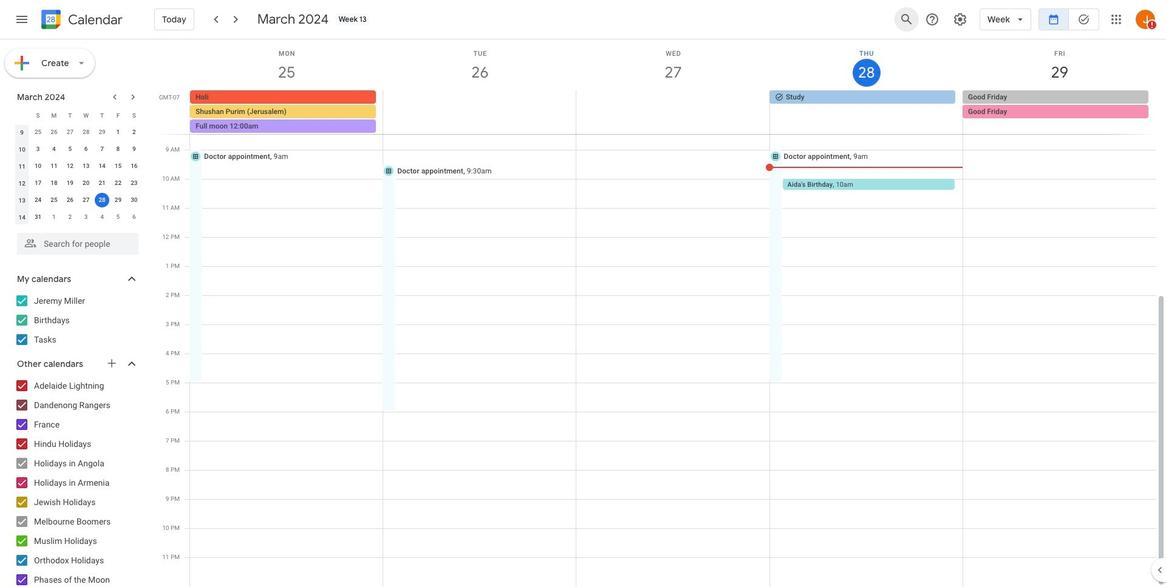 Task type: describe. For each thing, give the bounding box(es) containing it.
24 element
[[31, 193, 45, 208]]

15 element
[[111, 159, 125, 174]]

february 25 element
[[31, 125, 45, 140]]

february 29 element
[[95, 125, 109, 140]]

march 2024 grid
[[12, 107, 142, 226]]

april 3 element
[[79, 210, 93, 225]]

3 element
[[31, 142, 45, 157]]

20 element
[[79, 176, 93, 191]]

main drawer image
[[15, 12, 29, 27]]

Search for people text field
[[24, 233, 131, 255]]

9 element
[[127, 142, 141, 157]]

other calendars list
[[2, 377, 151, 588]]

19 element
[[63, 176, 77, 191]]

22 element
[[111, 176, 125, 191]]

february 27 element
[[63, 125, 77, 140]]

calendar element
[[39, 7, 123, 34]]

30 element
[[127, 193, 141, 208]]

8 element
[[111, 142, 125, 157]]

10 element
[[31, 159, 45, 174]]

column header inside march 2024 grid
[[14, 107, 30, 124]]

april 2 element
[[63, 210, 77, 225]]

2 element
[[127, 125, 141, 140]]

17 element
[[31, 176, 45, 191]]

heading inside calendar element
[[66, 12, 123, 27]]

29 element
[[111, 193, 125, 208]]

my calendars list
[[2, 292, 151, 350]]



Task type: locate. For each thing, give the bounding box(es) containing it.
6 element
[[79, 142, 93, 157]]

settings menu image
[[953, 12, 968, 27]]

add other calendars image
[[106, 358, 118, 370]]

row group inside march 2024 grid
[[14, 124, 142, 226]]

31 element
[[31, 210, 45, 225]]

cell
[[190, 90, 383, 134], [383, 90, 576, 134], [576, 90, 770, 134], [963, 90, 1156, 134], [94, 192, 110, 209]]

21 element
[[95, 176, 109, 191]]

february 26 element
[[47, 125, 61, 140]]

column header
[[14, 107, 30, 124]]

27 element
[[79, 193, 93, 208]]

13 element
[[79, 159, 93, 174]]

row group
[[14, 124, 142, 226]]

april 1 element
[[47, 210, 61, 225]]

april 5 element
[[111, 210, 125, 225]]

7 element
[[95, 142, 109, 157]]

april 6 element
[[127, 210, 141, 225]]

23 element
[[127, 176, 141, 191]]

26 element
[[63, 193, 77, 208]]

heading
[[66, 12, 123, 27]]

april 4 element
[[95, 210, 109, 225]]

5 element
[[63, 142, 77, 157]]

12 element
[[63, 159, 77, 174]]

28, today element
[[95, 193, 109, 208]]

1 element
[[111, 125, 125, 140]]

None search field
[[0, 228, 151, 255]]

row
[[185, 90, 1166, 134], [14, 107, 142, 124], [14, 124, 142, 141], [14, 141, 142, 158], [14, 158, 142, 175], [14, 175, 142, 192], [14, 192, 142, 209], [14, 209, 142, 226]]

11 element
[[47, 159, 61, 174]]

25 element
[[47, 193, 61, 208]]

4 element
[[47, 142, 61, 157]]

february 28 element
[[79, 125, 93, 140]]

grid
[[155, 39, 1166, 588]]

cell inside march 2024 grid
[[94, 192, 110, 209]]

14 element
[[95, 159, 109, 174]]

16 element
[[127, 159, 141, 174]]

18 element
[[47, 176, 61, 191]]



Task type: vqa. For each thing, say whether or not it's contained in the screenshot.
settings menu icon
yes



